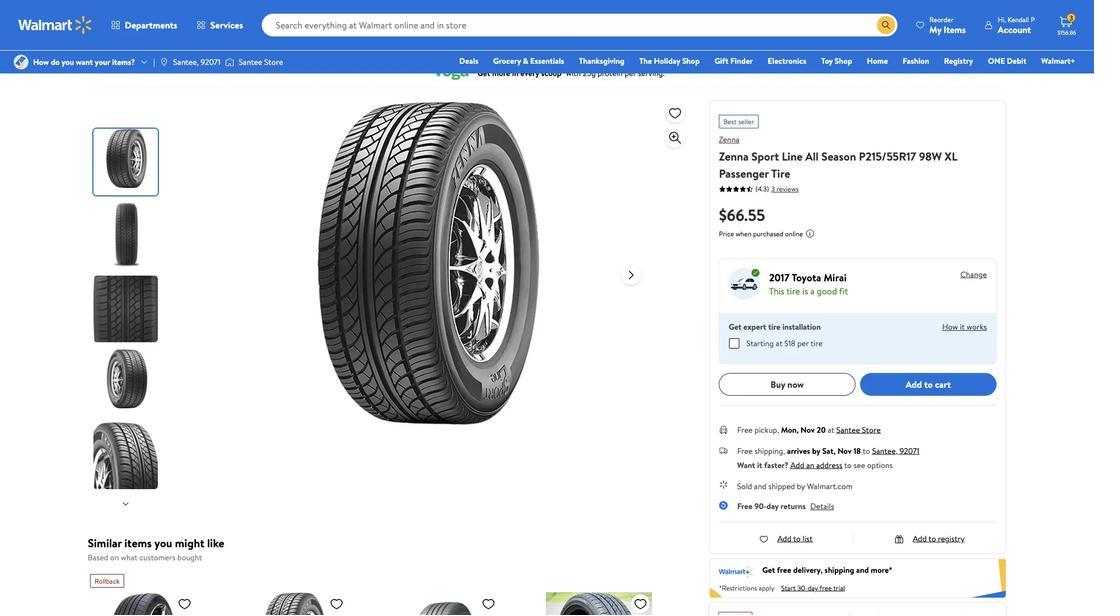 Task type: locate. For each thing, give the bounding box(es) containing it.
0 vertical spatial get
[[729, 321, 742, 332]]

trial
[[834, 583, 845, 593]]

2 horizontal spatial /
[[259, 32, 262, 43]]

0 horizontal spatial by
[[797, 481, 805, 492]]

(4.3) 3 reviews
[[756, 184, 799, 194]]

0 horizontal spatial 92071
[[201, 56, 221, 68]]

gift finder link
[[710, 55, 758, 67]]

get inside get free delivery, shipping and more* banner
[[763, 565, 775, 576]]

on
[[110, 552, 119, 563]]

get free delivery, shipping and more*
[[763, 565, 893, 576]]

0 horizontal spatial tires
[[114, 32, 130, 43]]

kendall
[[1008, 15, 1029, 24]]

0 horizontal spatial get
[[729, 321, 742, 332]]

0 horizontal spatial /
[[135, 32, 138, 43]]

and right sold
[[754, 481, 767, 492]]

get up the apply
[[763, 565, 775, 576]]

you for might
[[154, 536, 172, 552]]

santee store
[[239, 56, 283, 68]]

1 vertical spatial zenna sport line all season p215/55r17 98w xl passenger tire image
[[242, 593, 348, 616]]

it left the works
[[960, 321, 965, 333]]

shop right toy
[[835, 55, 853, 66]]

1 horizontal spatial how
[[942, 321, 958, 333]]

shop right holiday on the top right of the page
[[682, 55, 700, 66]]

0 horizontal spatial tire
[[769, 321, 781, 332]]

0 vertical spatial and
[[754, 481, 767, 492]]

free
[[737, 424, 753, 436], [737, 445, 753, 457], [737, 501, 753, 512]]

& for grocery
[[523, 55, 529, 66]]

free inside free shipping, arrives by sat, nov 18 to santee, 92071 want it faster? add an address to see options
[[737, 445, 753, 457]]

add left list
[[778, 533, 792, 544]]

1 vertical spatial santee
[[837, 424, 860, 436]]

toyota
[[792, 271, 822, 285]]

account
[[998, 23, 1031, 36]]

day
[[767, 501, 779, 512], [808, 583, 818, 593]]

1 vertical spatial by
[[797, 481, 805, 492]]

0 vertical spatial how
[[33, 56, 49, 68]]

1 horizontal spatial tires
[[142, 32, 158, 43]]

how left the works
[[942, 321, 958, 333]]

1 vertical spatial zenna
[[719, 148, 749, 164]]

0 vertical spatial free
[[737, 424, 753, 436]]

zenna down best
[[719, 134, 740, 145]]

pickup,
[[755, 424, 779, 436]]

1 vertical spatial and
[[857, 565, 869, 576]]

by
[[812, 445, 821, 457], [797, 481, 805, 492]]

fit
[[839, 285, 848, 298]]

how for how it works
[[942, 321, 958, 333]]

to left cart
[[925, 378, 933, 391]]

& right grocery
[[523, 55, 529, 66]]

3 right (4.3)
[[772, 184, 775, 194]]

it right want
[[757, 460, 762, 471]]

0 horizontal spatial day
[[767, 501, 779, 512]]

1 vertical spatial nov
[[838, 445, 852, 457]]

nov left "20"
[[801, 424, 815, 436]]

product group
[[90, 570, 217, 616]]

1 vertical spatial it
[[757, 460, 762, 471]]

/
[[135, 32, 138, 43], [213, 32, 216, 43], [259, 32, 262, 43]]

 image left the "do" at left
[[14, 55, 29, 70]]

get up starting at $18 per tire checkbox
[[729, 321, 742, 332]]

how for how do you want your items?
[[33, 56, 49, 68]]

electronics link
[[763, 55, 812, 67]]

0 horizontal spatial you
[[62, 56, 74, 68]]

add left cart
[[906, 378, 922, 391]]

store up santee, 92071 button
[[862, 424, 881, 436]]

services
[[210, 19, 243, 31]]

add for add to list
[[778, 533, 792, 544]]

change
[[961, 269, 987, 280]]

and inside banner
[[857, 565, 869, 576]]

zenna down zenna link
[[719, 148, 749, 164]]

1 vertical spatial you
[[154, 536, 172, 552]]

at left $18
[[776, 338, 783, 349]]

types
[[235, 32, 254, 43]]

tire right expert at the bottom of page
[[769, 321, 781, 332]]

92071 inside free shipping, arrives by sat, nov 18 to santee, 92071 want it faster? add an address to see options
[[900, 445, 920, 457]]

the holiday shop
[[640, 55, 700, 66]]

2 free from the top
[[737, 445, 753, 457]]

92071 down auto & tires / tires & accessories / tire types / all season tires at the top left of page
[[201, 56, 221, 68]]

and left more*
[[857, 565, 869, 576]]

1 horizontal spatial day
[[808, 583, 818, 593]]

& right auto at the top of page
[[107, 32, 112, 43]]

1 vertical spatial free
[[737, 445, 753, 457]]

2 horizontal spatial &
[[523, 55, 529, 66]]

1 vertical spatial tire
[[769, 321, 781, 332]]

1 horizontal spatial you
[[154, 536, 172, 552]]

free up want
[[737, 445, 753, 457]]

reorder
[[930, 15, 954, 24]]

1 horizontal spatial santee,
[[872, 445, 898, 457]]

registry
[[938, 533, 965, 544]]

returns
[[781, 501, 806, 512]]

0 horizontal spatial shop
[[682, 55, 700, 66]]

1 horizontal spatial it
[[960, 321, 965, 333]]

free pickup, mon, nov 20 at santee store
[[737, 424, 881, 436]]

group
[[709, 603, 1007, 616]]

0 horizontal spatial &
[[107, 32, 112, 43]]

2 horizontal spatial tire
[[811, 338, 823, 349]]

3 up $156.86 in the top of the page
[[1070, 13, 1074, 23]]

92071 right 18
[[900, 445, 920, 457]]

tire right per
[[811, 338, 823, 349]]

you up customers at the left of page
[[154, 536, 172, 552]]

$156.86
[[1058, 29, 1076, 36]]

line
[[782, 148, 803, 164]]

add left an
[[791, 460, 805, 471]]

 image for how do you want your items?
[[14, 55, 29, 70]]

shipping
[[825, 565, 855, 576]]

start 30-day free trial
[[781, 583, 845, 593]]

3 reviews link
[[769, 184, 799, 194]]

1 horizontal spatial and
[[857, 565, 869, 576]]

0 vertical spatial store
[[264, 56, 283, 68]]

details
[[811, 501, 834, 512]]

by inside free shipping, arrives by sat, nov 18 to santee, 92071 want it faster? add an address to see options
[[812, 445, 821, 457]]

to left list
[[794, 533, 801, 544]]

1 / from the left
[[135, 32, 138, 43]]

0 horizontal spatial  image
[[14, 55, 29, 70]]

 image right |
[[160, 58, 169, 67]]

tire for at
[[811, 338, 823, 349]]

0 vertical spatial 92071
[[201, 56, 221, 68]]

home link
[[862, 55, 893, 67]]

1 horizontal spatial shop
[[835, 55, 853, 66]]

2 zenna from the top
[[719, 148, 749, 164]]

toy shop
[[822, 55, 853, 66]]

and
[[754, 481, 767, 492], [857, 565, 869, 576]]

0 horizontal spatial how
[[33, 56, 49, 68]]

1 vertical spatial 92071
[[900, 445, 920, 457]]

1 horizontal spatial 92071
[[900, 445, 920, 457]]

might
[[175, 536, 204, 552]]

1 horizontal spatial season
[[822, 148, 856, 164]]

0 horizontal spatial season
[[278, 32, 302, 43]]

day for 30-
[[808, 583, 818, 593]]

free left pickup,
[[737, 424, 753, 436]]

nov left 18
[[838, 445, 852, 457]]

Walmart Site-Wide search field
[[262, 14, 898, 36]]

 image
[[14, 55, 29, 70], [225, 56, 234, 68], [160, 58, 169, 67]]

0 vertical spatial season
[[278, 32, 302, 43]]

tire inside 2017 toyota mirai this tire is a good fit
[[787, 285, 800, 298]]

0 horizontal spatial and
[[754, 481, 767, 492]]

tire up the 3 reviews link
[[772, 165, 791, 181]]

want
[[737, 460, 755, 471]]

at right "20"
[[828, 424, 835, 436]]

0 vertical spatial it
[[960, 321, 965, 333]]

to inside button
[[925, 378, 933, 391]]

you right the "do" at left
[[62, 56, 74, 68]]

0 vertical spatial zenna
[[719, 134, 740, 145]]

all
[[267, 32, 276, 43], [806, 148, 819, 164]]

good
[[817, 285, 837, 298]]

zenna link
[[719, 134, 740, 145]]

0 horizontal spatial santee
[[239, 56, 262, 68]]

1 zenna from the top
[[719, 134, 740, 145]]

/ down services
[[213, 32, 216, 43]]

installation
[[783, 321, 821, 332]]

by right 'shipped'
[[797, 481, 805, 492]]

add to favorites list, tire joyroad sport rx6 215/55r17 98w xl as a/s high performance fits: 2011-15 chevrolet cruze eco, 2012-14 toyota camry hybrid xle image
[[634, 597, 648, 611]]

all right line
[[806, 148, 819, 164]]

legal information image
[[806, 229, 815, 238]]

add to list button
[[759, 533, 813, 544]]

0 horizontal spatial tire
[[220, 32, 233, 43]]

bought
[[177, 552, 202, 563]]

1 vertical spatial get
[[763, 565, 775, 576]]

walmart+
[[1042, 55, 1076, 66]]

1 vertical spatial tire
[[772, 165, 791, 181]]

hi,
[[998, 15, 1006, 24]]

free left 90-
[[737, 501, 753, 512]]

ad disclaimer and feedback for skylinedisplayad image
[[998, 65, 1007, 74]]

all right types
[[267, 32, 276, 43]]

zenna zenna sport line all season p215/55r17 98w xl passenger tire
[[719, 134, 958, 181]]

car,truck,van image
[[729, 268, 760, 300]]

free up the start
[[777, 565, 792, 576]]

departments
[[125, 19, 177, 31]]

starting at $18 per tire
[[747, 338, 823, 349]]

tires & accessories link
[[142, 32, 208, 43]]

1 vertical spatial store
[[862, 424, 881, 436]]

 image down tire types link
[[225, 56, 234, 68]]

0 vertical spatial by
[[812, 445, 821, 457]]

by for sat,
[[812, 445, 821, 457]]

1 horizontal spatial store
[[862, 424, 881, 436]]

0 vertical spatial nov
[[801, 424, 815, 436]]

an
[[807, 460, 815, 471]]

2 vertical spatial free
[[737, 501, 753, 512]]

you
[[62, 56, 74, 68], [154, 536, 172, 552]]

day down delivery,
[[808, 583, 818, 593]]

1 horizontal spatial /
[[213, 32, 216, 43]]

accessories
[[168, 32, 208, 43]]

2 vertical spatial tire
[[811, 338, 823, 349]]

1 horizontal spatial santee
[[837, 424, 860, 436]]

buy now
[[771, 378, 804, 391]]

get for get expert tire installation
[[729, 321, 742, 332]]

0 horizontal spatial 3
[[772, 184, 775, 194]]

add left registry
[[913, 533, 927, 544]]

walmart+ link
[[1037, 55, 1081, 67]]

1 horizontal spatial tire
[[787, 285, 800, 298]]

by left sat,
[[812, 445, 821, 457]]

day inside get free delivery, shipping and more* banner
[[808, 583, 818, 593]]

/ right types
[[259, 32, 262, 43]]

free
[[777, 565, 792, 576], [820, 583, 832, 593]]

0 horizontal spatial all
[[267, 32, 276, 43]]

& for auto
[[107, 32, 112, 43]]

registry
[[944, 55, 973, 66]]

santee, down accessories
[[173, 56, 199, 68]]

1 horizontal spatial all
[[806, 148, 819, 164]]

0 vertical spatial you
[[62, 56, 74, 68]]

address
[[817, 460, 843, 471]]

zenna
[[719, 134, 740, 145], [719, 148, 749, 164]]

2 horizontal spatial tires
[[303, 32, 320, 43]]

1 horizontal spatial by
[[812, 445, 821, 457]]

1 horizontal spatial &
[[160, 32, 166, 43]]

zenna sport line all season p215/55r17 98w xl passenger tire image
[[247, 100, 612, 465], [242, 593, 348, 616]]

walmart.com
[[807, 481, 853, 492]]

0 vertical spatial day
[[767, 501, 779, 512]]

walmart image
[[18, 16, 92, 34]]

1 vertical spatial santee,
[[872, 445, 898, 457]]

all season tires link
[[267, 32, 320, 43]]

0 horizontal spatial it
[[757, 460, 762, 471]]

add inside button
[[906, 378, 922, 391]]

santee up 18
[[837, 424, 860, 436]]

apply
[[759, 583, 775, 593]]

day left returns
[[767, 501, 779, 512]]

day for 90-
[[767, 501, 779, 512]]

3 free from the top
[[737, 501, 753, 512]]

1 shop from the left
[[682, 55, 700, 66]]

zoom image modal image
[[668, 131, 682, 145]]

details button
[[811, 501, 834, 512]]

season up santee store
[[278, 32, 302, 43]]

1 horizontal spatial nov
[[838, 445, 852, 457]]

online
[[785, 229, 803, 239]]

to right 18
[[863, 445, 871, 457]]

similar items you might like based on what customers bought
[[88, 536, 224, 563]]

tire down services
[[220, 32, 233, 43]]

santee, up options
[[872, 445, 898, 457]]

expert
[[744, 321, 767, 332]]

Starting at $18 per tire checkbox
[[729, 339, 740, 349]]

0 horizontal spatial santee,
[[173, 56, 199, 68]]

the
[[640, 55, 652, 66]]

buy now button
[[719, 373, 856, 396]]

0 vertical spatial 3
[[1070, 13, 1074, 23]]

1 horizontal spatial tire
[[772, 165, 791, 181]]

tire for toyota
[[787, 285, 800, 298]]

how it works button
[[942, 321, 987, 333]]

tire
[[220, 32, 233, 43], [772, 165, 791, 181]]

add to favorites list, goodtrip gr-66 performance 215/55zr17 98w xl passenger tire image
[[482, 597, 496, 611]]

0 vertical spatial tire
[[787, 285, 800, 298]]

0 horizontal spatial store
[[264, 56, 283, 68]]

free left trial
[[820, 583, 832, 593]]

it inside free shipping, arrives by sat, nov 18 to santee, 92071 want it faster? add an address to see options
[[757, 460, 762, 471]]

1 vertical spatial free
[[820, 583, 832, 593]]

tire joyroad sport rx6 215/55r17 98w xl as a/s high performance fits: 2011-15 chevrolet cruze eco, 2012-14 toyota camry hybrid xle image
[[546, 593, 652, 616]]

0 vertical spatial santee
[[239, 56, 262, 68]]

1 vertical spatial season
[[822, 148, 856, 164]]

season right line
[[822, 148, 856, 164]]

1 free from the top
[[737, 424, 753, 436]]

(4.3)
[[756, 184, 769, 194]]

2 horizontal spatial  image
[[225, 56, 234, 68]]

1 horizontal spatial get
[[763, 565, 775, 576]]

1 vertical spatial at
[[828, 424, 835, 436]]

store down all season tires link on the left top
[[264, 56, 283, 68]]

1 horizontal spatial  image
[[160, 58, 169, 67]]

add to cart button
[[860, 373, 997, 396]]

& inside the grocery & essentials link
[[523, 55, 529, 66]]

add inside free shipping, arrives by sat, nov 18 to santee, 92071 want it faster? add an address to see options
[[791, 460, 805, 471]]

& down departments
[[160, 32, 166, 43]]

santee store button
[[837, 424, 881, 436]]

add an address button
[[791, 460, 843, 471]]

you inside 'similar items you might like based on what customers bought'
[[154, 536, 172, 552]]

0 vertical spatial free
[[777, 565, 792, 576]]

1 vertical spatial day
[[808, 583, 818, 593]]

how left the "do" at left
[[33, 56, 49, 68]]

1 horizontal spatial free
[[820, 583, 832, 593]]

essentials
[[530, 55, 564, 66]]

to left registry
[[929, 533, 936, 544]]

list
[[803, 533, 813, 544]]

1 horizontal spatial at
[[828, 424, 835, 436]]

1 vertical spatial how
[[942, 321, 958, 333]]

tire left is
[[787, 285, 800, 298]]

santee,
[[173, 56, 199, 68], [872, 445, 898, 457]]

0 vertical spatial at
[[776, 338, 783, 349]]

auto & tires link
[[88, 32, 130, 43]]

get expert tire installation
[[729, 321, 821, 332]]

Search search field
[[262, 14, 898, 36]]

1 vertical spatial all
[[806, 148, 819, 164]]

items
[[944, 23, 966, 36]]

santee down types
[[239, 56, 262, 68]]

one debit link
[[983, 55, 1032, 67]]

add to favorites list, zenna sport line all season p215/55r17 98w xl passenger tire image
[[330, 597, 344, 611]]

/ down departments
[[135, 32, 138, 43]]



Task type: describe. For each thing, give the bounding box(es) containing it.
90-
[[755, 501, 767, 512]]

gift
[[715, 55, 729, 66]]

to left the see at the right bottom of the page
[[844, 460, 852, 471]]

add to cart
[[906, 378, 951, 391]]

mirai
[[824, 271, 847, 285]]

walmart plus image
[[719, 565, 753, 579]]

fashion link
[[898, 55, 935, 67]]

2 shop from the left
[[835, 55, 853, 66]]

what
[[121, 552, 138, 563]]

when
[[736, 229, 752, 239]]

zenna sport line all season p215/55r17 98w xl passenger tire - image 1 of 6 image
[[93, 129, 160, 196]]

2017
[[769, 271, 790, 285]]

change button
[[952, 268, 987, 280]]

nov inside free shipping, arrives by sat, nov 18 to santee, 92071 want it faster? add an address to see options
[[838, 445, 852, 457]]

home
[[867, 55, 888, 66]]

santee, inside free shipping, arrives by sat, nov 18 to santee, 92071 want it faster? add an address to see options
[[872, 445, 898, 457]]

thanksgiving link
[[574, 55, 630, 67]]

3 / from the left
[[259, 32, 262, 43]]

all inside the zenna zenna sport line all season p215/55r17 98w xl passenger tire
[[806, 148, 819, 164]]

buy
[[771, 378, 786, 391]]

18
[[854, 445, 861, 457]]

to for add to list
[[794, 533, 801, 544]]

30-
[[798, 583, 808, 593]]

auto
[[88, 32, 105, 43]]

add to registry button
[[895, 533, 965, 544]]

more*
[[871, 565, 893, 576]]

p
[[1031, 15, 1035, 24]]

auto & tires / tires & accessories / tire types / all season tires
[[88, 32, 320, 43]]

 image for santee store
[[225, 56, 234, 68]]

now
[[788, 378, 804, 391]]

to for add to cart
[[925, 378, 933, 391]]

gift finder
[[715, 55, 753, 66]]

hi, kendall p account
[[998, 15, 1035, 36]]

free for free 90-day returns details
[[737, 501, 753, 512]]

purchased
[[753, 229, 784, 239]]

free for free shipping, arrives by sat, nov 18 to santee, 92071 want it faster? add an address to see options
[[737, 445, 753, 457]]

reviews
[[777, 184, 799, 194]]

get free delivery, shipping and more* banner
[[709, 559, 1007, 599]]

free for free pickup, mon, nov 20 at santee store
[[737, 424, 753, 436]]

price when purchased online
[[719, 229, 803, 239]]

season inside the zenna zenna sport line all season p215/55r17 98w xl passenger tire
[[822, 148, 856, 164]]

options
[[867, 460, 893, 471]]

santee, 92071
[[173, 56, 221, 68]]

based
[[88, 552, 108, 563]]

goodtrip gr-66 performance 215/55zr17 98w xl passenger tire image
[[394, 593, 500, 616]]

add to list
[[778, 533, 813, 544]]

next image image
[[121, 500, 130, 509]]

sold and shipped by walmart.com
[[737, 481, 853, 492]]

passenger
[[719, 165, 769, 181]]

services button
[[187, 11, 253, 39]]

santee, 92071 button
[[872, 445, 920, 457]]

98w
[[919, 148, 942, 164]]

zenna sport line all season p215/55r17 98w xl passenger tire - image 3 of 6 image
[[93, 276, 160, 343]]

deals link
[[454, 55, 484, 67]]

shipped
[[769, 481, 795, 492]]

p215/55r17
[[859, 148, 917, 164]]

add to favorites list, landspider citytraxx h/p all season 215/55r17 98w xl passenger tire image
[[178, 597, 192, 611]]

grocery & essentials link
[[488, 55, 569, 67]]

add to registry
[[913, 533, 965, 544]]

cart
[[935, 378, 951, 391]]

0 vertical spatial all
[[267, 32, 276, 43]]

customers
[[139, 552, 176, 563]]

do
[[51, 56, 60, 68]]

tire inside the zenna zenna sport line all season p215/55r17 98w xl passenger tire
[[772, 165, 791, 181]]

best seller
[[724, 117, 754, 127]]

delivery,
[[794, 565, 823, 576]]

2017 toyota mirai this tire is a good fit
[[769, 271, 848, 298]]

start
[[781, 583, 796, 593]]

3 tires from the left
[[303, 32, 320, 43]]

fashion
[[903, 55, 930, 66]]

like
[[207, 536, 224, 552]]

items?
[[112, 56, 135, 68]]

reorder my items
[[930, 15, 966, 36]]

toy shop link
[[816, 55, 858, 67]]

2 tires from the left
[[142, 32, 158, 43]]

the holiday shop link
[[634, 55, 705, 67]]

want
[[76, 56, 93, 68]]

2 / from the left
[[213, 32, 216, 43]]

next media item image
[[625, 268, 638, 282]]

zenna sport line all season p215/55r17 98w xl passenger tire - image 5 of 6 image
[[93, 423, 160, 490]]

0 vertical spatial tire
[[220, 32, 233, 43]]

deals
[[460, 55, 479, 66]]

holiday
[[654, 55, 680, 66]]

similar
[[88, 536, 122, 552]]

add for add to cart
[[906, 378, 922, 391]]

$18
[[785, 338, 796, 349]]

mon,
[[781, 424, 799, 436]]

this
[[769, 285, 785, 298]]

zenna sport line all season p215/55r17 98w xl passenger tire - image 4 of 6 image
[[93, 349, 160, 416]]

seller
[[739, 117, 754, 127]]

add to favorites list, zenna sport line all season p215/55r17 98w xl passenger tire image
[[668, 106, 682, 120]]

get for get free delivery, shipping and more*
[[763, 565, 775, 576]]

toy
[[822, 55, 833, 66]]

1 horizontal spatial 3
[[1070, 13, 1074, 23]]

landspider citytraxx h/p all season 215/55r17 98w xl passenger tire image
[[90, 593, 196, 616]]

shipping,
[[755, 445, 785, 457]]

by for walmart.com
[[797, 481, 805, 492]]

zenna sport line all season p215/55r17 98w xl passenger tire - image 2 of 6 image
[[93, 202, 160, 269]]

0 horizontal spatial at
[[776, 338, 783, 349]]

0 horizontal spatial nov
[[801, 424, 815, 436]]

departments button
[[101, 11, 187, 39]]

free 90-day returns details
[[737, 501, 834, 512]]

free shipping, arrives by sat, nov 18 to santee, 92071 want it faster? add an address to see options
[[737, 445, 920, 471]]

 image for santee, 92071
[[160, 58, 169, 67]]

thanksgiving
[[579, 55, 625, 66]]

1 tires from the left
[[114, 32, 130, 43]]

1 vertical spatial 3
[[772, 184, 775, 194]]

how do you want your items?
[[33, 56, 135, 68]]

you for want
[[62, 56, 74, 68]]

finder
[[731, 55, 753, 66]]

sold
[[737, 481, 752, 492]]

search icon image
[[882, 21, 891, 30]]

20
[[817, 424, 826, 436]]

*restrictions
[[719, 583, 757, 593]]

0 vertical spatial zenna sport line all season p215/55r17 98w xl passenger tire image
[[247, 100, 612, 465]]

add for add to registry
[[913, 533, 927, 544]]

0 horizontal spatial free
[[777, 565, 792, 576]]

items
[[124, 536, 152, 552]]

to for add to registry
[[929, 533, 936, 544]]

0 vertical spatial santee,
[[173, 56, 199, 68]]



Task type: vqa. For each thing, say whether or not it's contained in the screenshot.
days in Pickup today Delivery today Shipping, arrives in 3+ days
no



